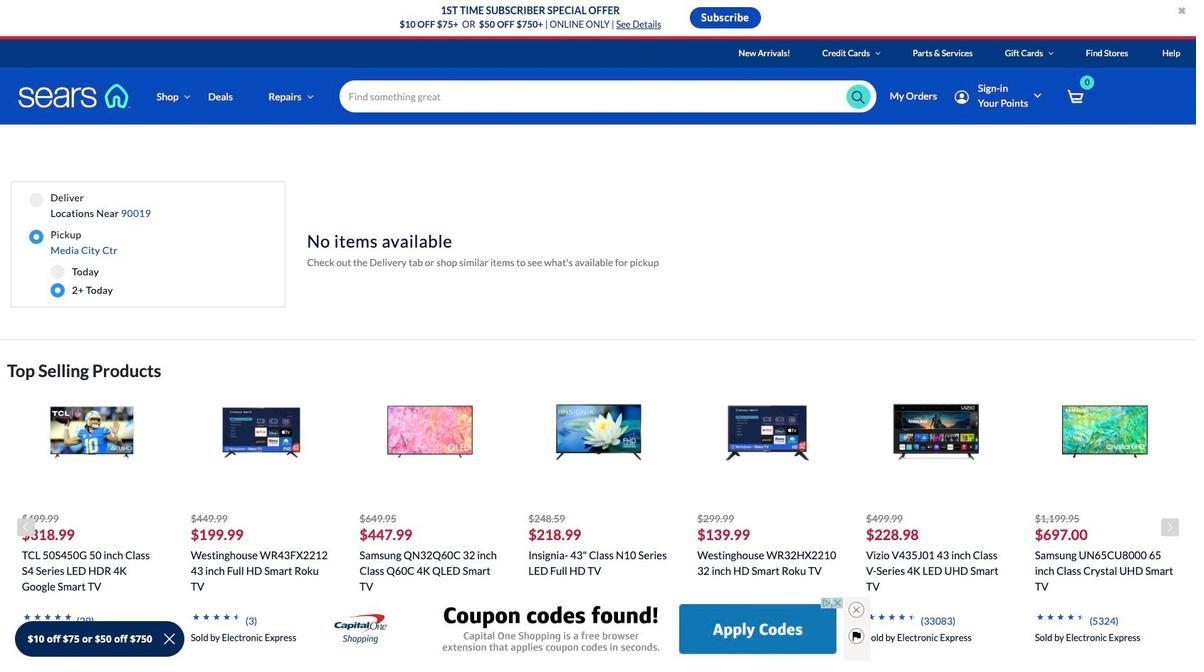 Task type: describe. For each thing, give the bounding box(es) containing it.
insignia- 43" class n10 series led full hd tv image
[[556, 390, 641, 475]]

0 horizontal spatial angle down image
[[184, 91, 190, 101]]

home image
[[18, 83, 132, 109]]

samsung un65cu8000 65 inch class crystal uhd smart tv image
[[1062, 390, 1148, 475]]

westinghouse wr32hx2210 32 inch hd smart roku tv image
[[725, 390, 810, 475]]

westinghouse wr43fx2212 43 inch full hd smart roku tv image
[[218, 390, 304, 475]]

samsung qn32q60c 32 inch class q60c 4k qled smart tv image
[[387, 390, 473, 475]]

vizio v435j01 43 inch class v-series 4k led uhd smart tv image
[[894, 390, 979, 475]]



Task type: locate. For each thing, give the bounding box(es) containing it.
angle down image
[[875, 49, 881, 58], [184, 91, 190, 101], [307, 91, 314, 101]]

view cart image
[[1068, 89, 1084, 105]]

angle down image
[[1049, 49, 1054, 58]]

Search text field
[[340, 81, 876, 113]]

banner
[[0, 39, 1196, 145]]

2 horizontal spatial angle down image
[[875, 49, 881, 58]]

main content
[[0, 125, 1196, 661]]

tcl 50s450g 50 inch class s4 series led hdr 4k google smart tv image
[[49, 390, 135, 475]]

settings image
[[955, 90, 969, 104]]

1 horizontal spatial angle down image
[[307, 91, 314, 101]]

advertisement element
[[325, 597, 844, 661]]



Task type: vqa. For each thing, say whether or not it's contained in the screenshot.
VIZIO V435J01 43 INCH CLASS V-SERIES 4K LED UHD SMART TV image
yes



